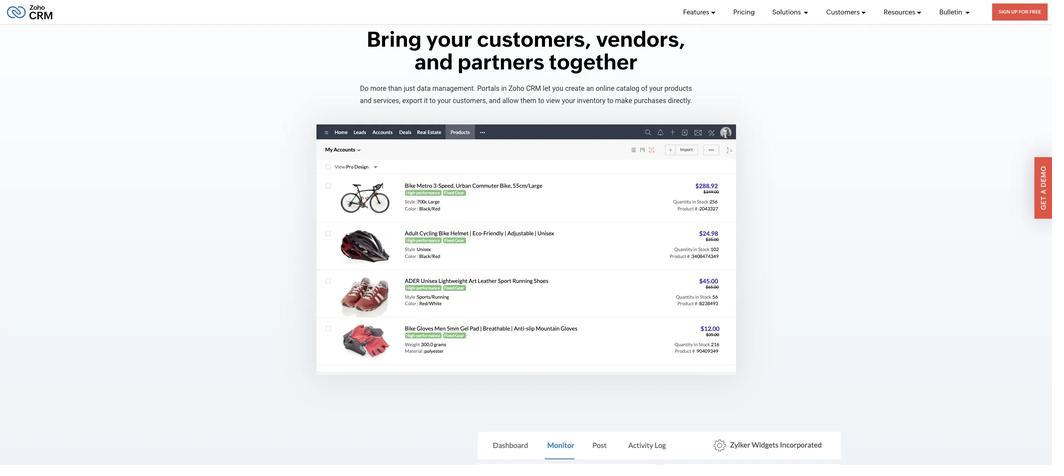 Task type: locate. For each thing, give the bounding box(es) containing it.
more
[[370, 84, 387, 93]]

0 vertical spatial customers,
[[477, 27, 592, 51]]

bring your customers, vendors, and partners together image
[[316, 125, 736, 372]]

directly.
[[668, 97, 692, 105]]

an
[[586, 84, 594, 93]]

together
[[549, 50, 638, 74]]

sign up for free link
[[992, 3, 1048, 21]]

customers,
[[477, 27, 592, 51], [453, 97, 487, 105]]

customers, inside bring your customers, vendors, and partners together
[[477, 27, 592, 51]]

for
[[1019, 9, 1029, 14]]

sign up for free
[[999, 9, 1041, 14]]

resources
[[884, 8, 916, 16]]

1 horizontal spatial and
[[415, 50, 453, 74]]

leverage a omnichannel selling experience image
[[478, 432, 841, 460]]

free
[[1030, 9, 1041, 14]]

2 horizontal spatial and
[[489, 97, 501, 105]]

and up data
[[415, 50, 453, 74]]

let
[[543, 84, 551, 93]]

purchases
[[634, 97, 666, 105]]

do
[[360, 84, 369, 93]]

resources link
[[884, 0, 922, 24]]

0 horizontal spatial to
[[430, 97, 436, 105]]

2 to from the left
[[538, 97, 545, 105]]

2 horizontal spatial to
[[607, 97, 614, 105]]

a
[[1040, 189, 1048, 194]]

sign
[[999, 9, 1011, 14]]

data
[[417, 84, 431, 93]]

up
[[1012, 9, 1018, 14]]

0 horizontal spatial and
[[360, 97, 372, 105]]

services,
[[373, 97, 401, 105]]

3 to from the left
[[607, 97, 614, 105]]

them
[[521, 97, 537, 105]]

make
[[615, 97, 632, 105]]

1 horizontal spatial to
[[538, 97, 545, 105]]

and down "do"
[[360, 97, 372, 105]]

pricing
[[733, 8, 755, 16]]

to
[[430, 97, 436, 105], [538, 97, 545, 105], [607, 97, 614, 105]]

management.
[[433, 84, 476, 93]]

solutions
[[773, 8, 802, 16]]

to right it
[[430, 97, 436, 105]]

zoho
[[509, 84, 525, 93]]

partners
[[458, 50, 545, 74]]

your
[[426, 27, 472, 51], [649, 84, 663, 93], [438, 97, 451, 105], [562, 97, 576, 105]]

and
[[415, 50, 453, 74], [360, 97, 372, 105], [489, 97, 501, 105]]

and down "portals"
[[489, 97, 501, 105]]

solutions link
[[773, 0, 809, 24]]

get a demo link
[[1035, 157, 1052, 219]]

features
[[683, 8, 709, 16]]

than
[[388, 84, 402, 93]]

allow
[[502, 97, 519, 105]]

online
[[596, 84, 615, 93]]

catalog
[[616, 84, 640, 93]]

portals
[[477, 84, 500, 93]]

1 vertical spatial customers,
[[453, 97, 487, 105]]

vendors,
[[596, 27, 686, 51]]

bulletin
[[940, 8, 964, 16]]

and inside bring your customers, vendors, and partners together
[[415, 50, 453, 74]]

export
[[402, 97, 422, 105]]

to left view
[[538, 97, 545, 105]]

to down online
[[607, 97, 614, 105]]



Task type: vqa. For each thing, say whether or not it's contained in the screenshot.
your
yes



Task type: describe. For each thing, give the bounding box(es) containing it.
bulletin link
[[940, 0, 970, 24]]

customers
[[827, 8, 860, 16]]

of
[[641, 84, 648, 93]]

view
[[546, 97, 560, 105]]

features link
[[683, 0, 716, 24]]

you
[[552, 84, 564, 93]]

get
[[1040, 196, 1048, 210]]

just
[[404, 84, 415, 93]]

bring your customers, vendors, and partners together
[[367, 27, 686, 74]]

1 to from the left
[[430, 97, 436, 105]]

it
[[424, 97, 428, 105]]

bring
[[367, 27, 422, 51]]

do more than just data management. portals in zoho crm let you create an online catalog of your products and services, export it to your customers, and allow them to view your inventory to make purchases directly.
[[360, 84, 692, 105]]

inventory
[[577, 97, 606, 105]]

pricing link
[[733, 0, 755, 24]]

capture your customers' trends on social media image
[[478, 464, 841, 466]]

crm
[[526, 84, 541, 93]]

customers, inside do more than just data management. portals in zoho crm let you create an online catalog of your products and services, export it to your customers, and allow them to view your inventory to make purchases directly.
[[453, 97, 487, 105]]

get a demo
[[1040, 166, 1048, 210]]

create
[[565, 84, 585, 93]]

in
[[501, 84, 507, 93]]

zoho crm logo image
[[7, 2, 53, 22]]

your inside bring your customers, vendors, and partners together
[[426, 27, 472, 51]]

demo
[[1040, 166, 1048, 188]]

products
[[665, 84, 692, 93]]



